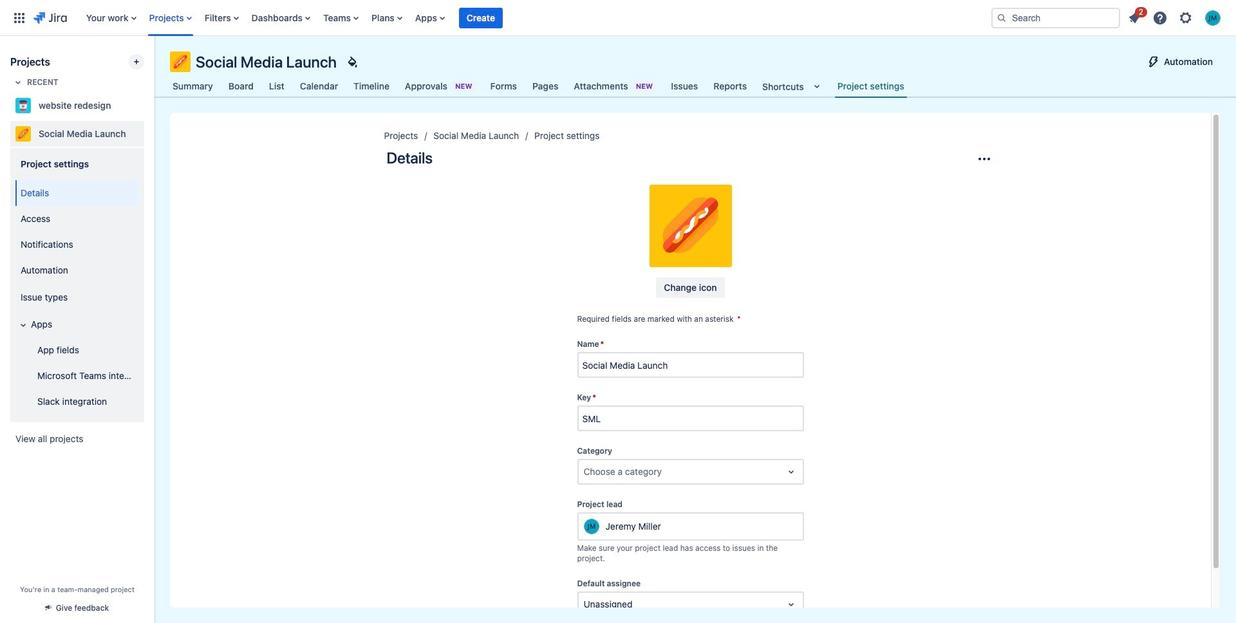 Task type: locate. For each thing, give the bounding box(es) containing it.
add to starred image
[[140, 98, 156, 113]]

automation image
[[1147, 54, 1162, 70]]

None text field
[[584, 466, 586, 479]]

None search field
[[992, 7, 1121, 28]]

None text field
[[584, 599, 586, 611]]

2 group from the top
[[13, 177, 139, 419]]

0 horizontal spatial list item
[[459, 0, 503, 36]]

banner
[[0, 0, 1237, 36]]

1 horizontal spatial list
[[1123, 5, 1229, 29]]

None field
[[579, 354, 803, 377], [579, 407, 803, 430], [579, 354, 803, 377], [579, 407, 803, 430]]

group
[[13, 147, 139, 423], [13, 177, 139, 419]]

list item
[[459, 0, 503, 36], [1123, 5, 1148, 28]]

tab list
[[162, 75, 915, 98]]

search image
[[997, 13, 1008, 23]]

1 group from the top
[[13, 147, 139, 423]]

jira image
[[33, 10, 67, 25], [33, 10, 67, 25]]

appswitcher icon image
[[12, 10, 27, 25]]

open image
[[784, 597, 799, 613]]

primary element
[[8, 0, 982, 36]]

notifications image
[[1127, 10, 1143, 25]]

list
[[80, 0, 982, 36], [1123, 5, 1229, 29]]



Task type: describe. For each thing, give the bounding box(es) containing it.
project avatar image
[[650, 185, 732, 267]]

1 horizontal spatial list item
[[1123, 5, 1148, 28]]

collapse recent projects image
[[10, 75, 26, 90]]

Search field
[[992, 7, 1121, 28]]

create project image
[[131, 57, 142, 67]]

your profile and settings image
[[1206, 10, 1221, 25]]

sidebar navigation image
[[140, 52, 169, 77]]

0 horizontal spatial list
[[80, 0, 982, 36]]

more image
[[977, 151, 992, 167]]

expand image
[[15, 318, 31, 333]]

help image
[[1153, 10, 1169, 25]]

settings image
[[1179, 10, 1194, 25]]

set project background image
[[345, 54, 360, 70]]

add to starred image
[[140, 126, 156, 142]]

open image
[[784, 465, 799, 480]]



Task type: vqa. For each thing, say whether or not it's contained in the screenshot.
"banner"
yes



